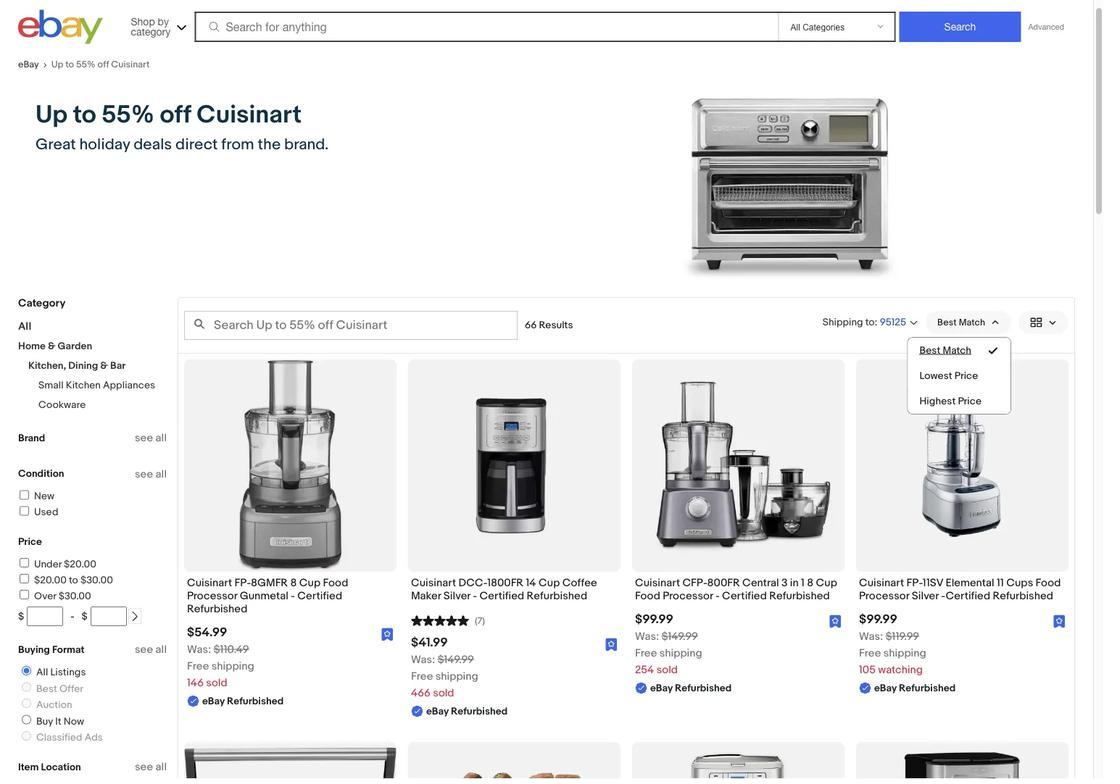 Task type: vqa. For each thing, say whether or not it's contained in the screenshot.
14
yes



Task type: locate. For each thing, give the bounding box(es) containing it.
sold inside 'was: $110.49 free shipping 146 sold'
[[206, 677, 228, 690]]

1 vertical spatial 55%
[[102, 100, 154, 130]]

sold right the 254
[[657, 664, 678, 677]]

Classified Ads radio
[[22, 732, 31, 741]]

to left 95125
[[866, 316, 875, 329]]

fp- for $99.99
[[907, 577, 923, 590]]

2 all from the top
[[156, 468, 167, 481]]

1 see from the top
[[135, 432, 153, 445]]

55% inside up to 55% off cuisinart great holiday deals direct from the brand.
[[102, 100, 154, 130]]

2 cup from the left
[[539, 577, 560, 590]]

8
[[291, 577, 297, 590], [808, 577, 814, 590]]

refurbished up $54.99
[[187, 603, 248, 616]]

1 vertical spatial $20.00
[[34, 575, 67, 587]]

0 horizontal spatial fp-
[[235, 577, 251, 590]]

food right cups
[[1036, 577, 1062, 590]]

refurbished down 'was: $110.49 free shipping 146 sold'
[[227, 696, 284, 708]]

best match up best match link
[[938, 317, 986, 328]]

cuisinart dcc-1800fr 14 cup coffee maker silver - certified refurbished
[[411, 577, 598, 603]]

1 processor from the left
[[187, 590, 237, 603]]

refurbished down 1
[[770, 590, 831, 603]]

cuisinart rbt-1350pcfr 4 slice metal toaster - certified refurbished image
[[408, 762, 621, 780]]

kitchen,
[[28, 360, 66, 373]]

certified down 1800fr
[[480, 590, 525, 603]]

1 vertical spatial up
[[36, 100, 68, 130]]

now
[[64, 716, 84, 728]]

was: up the 254
[[636, 630, 660, 643]]

was: down '$41.99'
[[411, 654, 435, 667]]

cookware link
[[38, 399, 86, 412]]

shipping
[[660, 647, 703, 660], [884, 647, 927, 660], [212, 660, 254, 673], [436, 670, 479, 683]]

price
[[955, 370, 979, 382], [959, 395, 982, 408], [18, 536, 42, 548]]

cup for food
[[299, 577, 321, 590]]

refurbished down cups
[[994, 590, 1054, 603]]

shipping inside was: $119.99 free shipping 105 watching
[[884, 647, 927, 660]]

- inside 'cuisinart fp-11sv elemental 11 cups food processor silver -certified refurbished'
[[942, 590, 946, 603]]

- down dcc-
[[473, 590, 477, 603]]

advanced link
[[1022, 12, 1072, 41]]

view: gallery view image
[[1031, 315, 1058, 330]]

0 horizontal spatial &
[[48, 341, 55, 353]]

all
[[18, 320, 31, 333], [36, 667, 48, 679]]

shop
[[131, 15, 155, 27]]

$149.99 for $99.99
[[662, 630, 699, 643]]

free inside the was: $149.99 free shipping 254 sold
[[636, 647, 658, 660]]

lowest price
[[920, 370, 979, 382]]

1 vertical spatial off
[[160, 100, 191, 130]]

shipping to : 95125
[[823, 316, 907, 329]]

1 vertical spatial best match
[[920, 345, 972, 357]]

cuisinart for cuisinart dcc-1800fr 14 cup coffee maker silver - certified refurbished
[[411, 577, 456, 590]]

2 $ from the left
[[82, 611, 88, 624]]

ebay refurbished
[[651, 683, 732, 695], [875, 683, 956, 695], [202, 696, 284, 708], [427, 706, 508, 718]]

&
[[48, 341, 55, 353], [100, 360, 108, 373]]

0 horizontal spatial off
[[98, 59, 109, 70]]

was: for was: $149.99 free shipping 254 sold
[[636, 630, 660, 643]]

processor
[[187, 590, 237, 603], [663, 590, 714, 603], [860, 590, 910, 603]]

free up "146" at the left of the page
[[187, 660, 209, 673]]

$20.00 to $30.00 link
[[17, 575, 113, 587]]

best inside dropdown button
[[938, 317, 957, 328]]

watching
[[879, 664, 924, 677]]

1 horizontal spatial $149.99
[[662, 630, 699, 643]]

0 vertical spatial up
[[51, 59, 63, 70]]

cuisinart up maker
[[411, 577, 456, 590]]

cup inside cuisinart dcc-1800fr 14 cup coffee maker silver - certified refurbished
[[539, 577, 560, 590]]

1 vertical spatial all
[[36, 667, 48, 679]]

shipping inside 'was: $110.49 free shipping 146 sold'
[[212, 660, 254, 673]]

cuisinart up the from
[[197, 100, 302, 130]]

cuisinart inside cuisinart dcc-1800fr 14 cup coffee maker silver - certified refurbished
[[411, 577, 456, 590]]

best match button
[[927, 311, 1012, 334]]

55% for up to 55% off cuisinart
[[76, 59, 95, 70]]

3 see from the top
[[135, 644, 153, 657]]

2 horizontal spatial sold
[[657, 664, 678, 677]]

- down over $30.00
[[71, 611, 74, 624]]

cuisinart inside cuisinart fp-8gmfr 8 cup food processor gunmetal - certified refurbished
[[187, 577, 232, 590]]

match
[[960, 317, 986, 328], [943, 345, 972, 357]]

certified inside cuisinart dcc-1800fr 14 cup coffee maker silver - certified refurbished
[[480, 590, 525, 603]]

$110.49
[[214, 644, 249, 657]]

free inside 'was: $110.49 free shipping 146 sold'
[[187, 660, 209, 673]]

ebay down "146" at the left of the page
[[202, 696, 225, 708]]

food up the was: $149.99 free shipping 254 sold
[[636, 590, 661, 603]]

1 $99.99 from the left
[[636, 612, 674, 627]]

cuisinart down category
[[111, 59, 150, 70]]

1 see all from the top
[[135, 432, 167, 445]]

was: inside the was: $149.99 free shipping 254 sold
[[636, 630, 660, 643]]

refurbished down watching
[[900, 683, 956, 695]]

free for 466
[[411, 670, 433, 683]]

[object undefined] image
[[1054, 615, 1066, 629], [1054, 616, 1066, 629], [382, 628, 394, 642], [606, 638, 618, 652], [606, 639, 618, 652]]

sold right 466 at bottom left
[[433, 687, 455, 700]]

food
[[323, 577, 348, 590], [1036, 577, 1062, 590], [636, 590, 661, 603]]

certified inside cuisinart fp-8gmfr 8 cup food processor gunmetal - certified refurbished
[[298, 590, 342, 603]]

over $30.00 link
[[17, 591, 91, 603]]

0 horizontal spatial cup
[[299, 577, 321, 590]]

$99.99 for $149.99
[[636, 612, 674, 627]]

$ down over $30.00 checkbox
[[18, 611, 24, 624]]

was: left $119.99
[[860, 630, 884, 643]]

fp- inside cuisinart fp-8gmfr 8 cup food processor gunmetal - certified refurbished
[[235, 577, 251, 590]]

1 horizontal spatial 55%
[[102, 100, 154, 130]]

2 fp- from the left
[[907, 577, 923, 590]]

free for 105
[[860, 647, 882, 660]]

certified down the central
[[723, 590, 768, 603]]

$54.99
[[187, 625, 227, 641]]

sold inside the was: $149.99 free shipping 254 sold
[[657, 664, 678, 677]]

see all button for brand
[[135, 432, 167, 445]]

sold right "146" at the left of the page
[[206, 677, 228, 690]]

off inside up to 55% off cuisinart great holiday deals direct from the brand.
[[160, 100, 191, 130]]

2 $99.99 from the left
[[860, 612, 898, 627]]

fp- up $119.99
[[907, 577, 923, 590]]

1 horizontal spatial 8
[[808, 577, 814, 590]]

$20.00 down under at the left of page
[[34, 575, 67, 587]]

1 horizontal spatial $99.99
[[860, 612, 898, 627]]

4 see all button from the top
[[135, 761, 167, 774]]

all for brand
[[156, 432, 167, 445]]

1 horizontal spatial processor
[[663, 590, 714, 603]]

1 horizontal spatial $
[[82, 611, 88, 624]]

0 horizontal spatial food
[[323, 577, 348, 590]]

over
[[34, 591, 56, 603]]

home
[[18, 341, 46, 353]]

best match link
[[909, 338, 1011, 363]]

cup inside cuisinart cfp-800fr central 3 in 1 8 cup food processor - certified refurbished
[[817, 577, 838, 590]]

4 certified from the left
[[946, 590, 991, 603]]

fp- for $54.99
[[235, 577, 251, 590]]

all for buying format
[[156, 644, 167, 657]]

silver down 11sv
[[912, 590, 939, 603]]

3 certified from the left
[[723, 590, 768, 603]]

cookware
[[38, 399, 86, 412]]

up inside up to 55% off cuisinart great holiday deals direct from the brand.
[[36, 100, 68, 130]]

2 processor from the left
[[663, 590, 714, 603]]

maker
[[411, 590, 441, 603]]

cuisinart inside up to 55% off cuisinart great holiday deals direct from the brand.
[[197, 100, 302, 130]]

1 horizontal spatial silver
[[912, 590, 939, 603]]

all up home
[[18, 320, 31, 333]]

2 horizontal spatial cup
[[817, 577, 838, 590]]

1 8 from the left
[[291, 577, 297, 590]]

to up holiday
[[73, 100, 96, 130]]

best for best match dropdown button
[[938, 317, 957, 328]]

0 vertical spatial best
[[938, 317, 957, 328]]

0 horizontal spatial $
[[18, 611, 24, 624]]

1 horizontal spatial all
[[36, 667, 48, 679]]

ebay
[[18, 59, 39, 70], [651, 683, 673, 695], [875, 683, 897, 695], [202, 696, 225, 708], [427, 706, 449, 718]]

1 silver from the left
[[444, 590, 471, 603]]

0 horizontal spatial processor
[[187, 590, 237, 603]]

3 see all from the top
[[135, 644, 167, 657]]

$20.00 up $20.00 to $30.00
[[64, 559, 96, 571]]

3 cup from the left
[[817, 577, 838, 590]]

4 see all from the top
[[135, 761, 167, 774]]

cuisinart inside cuisinart cfp-800fr central 3 in 1 8 cup food processor - certified refurbished
[[636, 577, 681, 590]]

cup right 14
[[539, 577, 560, 590]]

up for up to 55% off cuisinart great holiday deals direct from the brand.
[[36, 100, 68, 130]]

all for condition
[[156, 468, 167, 481]]

classified ads link
[[16, 732, 106, 745]]

see all for buying format
[[135, 644, 167, 657]]

cuisinart for cuisinart fp-8gmfr 8 cup food processor gunmetal - certified refurbished
[[187, 577, 232, 590]]

1 fp- from the left
[[235, 577, 251, 590]]

shipping down cfp-
[[660, 647, 703, 660]]

certified right gunmetal
[[298, 590, 342, 603]]

processor up $119.99
[[860, 590, 910, 603]]

0 vertical spatial off
[[98, 59, 109, 70]]

price up 'under $20.00' option
[[18, 536, 42, 548]]

match up best match link
[[960, 317, 986, 328]]

0 vertical spatial $149.99
[[662, 630, 699, 643]]

1 certified from the left
[[298, 590, 342, 603]]

silver down dcc-
[[444, 590, 471, 603]]

refurbished down coffee
[[527, 590, 588, 603]]

cuisinart inside 'cuisinart fp-11sv elemental 11 cups food processor silver -certified refurbished'
[[860, 577, 905, 590]]

best up lowest
[[920, 345, 941, 357]]

$30.00 down $20.00 to $30.00
[[59, 591, 91, 603]]

2 horizontal spatial food
[[1036, 577, 1062, 590]]

the
[[258, 135, 281, 154]]

shipping inside was: $149.99 free shipping 466 sold
[[436, 670, 479, 683]]

to inside up to 55% off cuisinart great holiday deals direct from the brand.
[[73, 100, 96, 130]]

shipping down '$41.99'
[[436, 670, 479, 683]]

best match
[[938, 317, 986, 328], [920, 345, 972, 357]]

shipping inside the was: $149.99 free shipping 254 sold
[[660, 647, 703, 660]]

3 see all button from the top
[[135, 644, 167, 657]]

cfp-
[[683, 577, 708, 590]]

free inside was: $149.99 free shipping 466 sold
[[411, 670, 433, 683]]

up
[[51, 59, 63, 70], [36, 100, 68, 130]]

best match inside dropdown button
[[938, 317, 986, 328]]

see all button
[[135, 432, 167, 445], [135, 468, 167, 481], [135, 644, 167, 657], [135, 761, 167, 774]]

0 horizontal spatial $99.99
[[636, 612, 674, 627]]

-
[[291, 590, 295, 603], [473, 590, 477, 603], [716, 590, 720, 603], [942, 590, 946, 603], [71, 611, 74, 624]]

none submit inside shop by category 'banner'
[[900, 12, 1022, 42]]

refurbished
[[527, 590, 588, 603], [770, 590, 831, 603], [994, 590, 1054, 603], [187, 603, 248, 616], [675, 683, 732, 695], [900, 683, 956, 695], [227, 696, 284, 708], [451, 706, 508, 718]]

processor down cfp-
[[663, 590, 714, 603]]

1 horizontal spatial fp-
[[907, 577, 923, 590]]

offer
[[59, 683, 83, 696]]

food right 8gmfr at the left
[[323, 577, 348, 590]]

refurbished inside cuisinart dcc-1800fr 14 cup coffee maker silver - certified refurbished
[[527, 590, 588, 603]]

submit price range image
[[130, 612, 140, 622]]

to inside shipping to : 95125
[[866, 316, 875, 329]]

refurbished inside cuisinart cfp-800fr central 3 in 1 8 cup food processor - certified refurbished
[[770, 590, 831, 603]]

see for condition
[[135, 468, 153, 481]]

3 all from the top
[[156, 644, 167, 657]]

was: inside was: $119.99 free shipping 105 watching
[[860, 630, 884, 643]]

shipping down $110.49
[[212, 660, 254, 673]]

5 out of 5 stars image
[[411, 614, 469, 627]]

55% right ebay link on the top of page
[[76, 59, 95, 70]]

Used checkbox
[[20, 507, 29, 516]]

2 silver from the left
[[912, 590, 939, 603]]

0 vertical spatial best match
[[938, 317, 986, 328]]

see all for brand
[[135, 432, 167, 445]]

fp- up gunmetal
[[235, 577, 251, 590]]

1 horizontal spatial food
[[636, 590, 661, 603]]

1 vertical spatial price
[[959, 395, 982, 408]]

& left bar
[[100, 360, 108, 373]]

1 horizontal spatial &
[[100, 360, 108, 373]]

cuisinart left 11sv
[[860, 577, 905, 590]]

free
[[636, 647, 658, 660], [860, 647, 882, 660], [187, 660, 209, 673], [411, 670, 433, 683]]

$149.99 down '$41.99'
[[438, 654, 474, 667]]

to down under $20.00
[[69, 575, 78, 587]]

0 horizontal spatial 55%
[[76, 59, 95, 70]]

see all for condition
[[135, 468, 167, 481]]

0 horizontal spatial sold
[[206, 677, 228, 690]]

- right gunmetal
[[291, 590, 295, 603]]

cups
[[1007, 577, 1034, 590]]

price down lowest price link
[[959, 395, 982, 408]]

1 vertical spatial best
[[920, 345, 941, 357]]

buy it now link
[[16, 716, 87, 728]]

under
[[34, 559, 62, 571]]

0 vertical spatial 55%
[[76, 59, 95, 70]]

0 horizontal spatial all
[[18, 320, 31, 333]]

$ left maximum value text box
[[82, 611, 88, 624]]

processor inside cuisinart cfp-800fr central 3 in 1 8 cup food processor - certified refurbished
[[663, 590, 714, 603]]

& right home
[[48, 341, 55, 353]]

[object undefined] image for $99.99
[[1054, 615, 1066, 629]]

sold inside was: $149.99 free shipping 466 sold
[[433, 687, 455, 700]]

1 vertical spatial $149.99
[[438, 654, 474, 667]]

new link
[[17, 491, 54, 503]]

ebay down watching
[[875, 683, 897, 695]]

ebay down the 254
[[651, 683, 673, 695]]

2 see all from the top
[[135, 468, 167, 481]]

$ for minimum value text box
[[18, 611, 24, 624]]

$149.99 inside the was: $149.99 free shipping 254 sold
[[662, 630, 699, 643]]

off for up to 55% off cuisinart great holiday deals direct from the brand.
[[160, 100, 191, 130]]

ebay refurbished down watching
[[875, 683, 956, 695]]

4 all from the top
[[156, 761, 167, 774]]

fp-
[[235, 577, 251, 590], [907, 577, 923, 590]]

was: inside was: $149.99 free shipping 466 sold
[[411, 654, 435, 667]]

off for up to 55% off cuisinart
[[98, 59, 109, 70]]

refurbished down the was: $149.99 free shipping 254 sold
[[675, 683, 732, 695]]

14
[[526, 577, 537, 590]]

1 all from the top
[[156, 432, 167, 445]]

None submit
[[900, 12, 1022, 42]]

$30.00
[[80, 575, 113, 587], [59, 591, 91, 603]]

2 8 from the left
[[808, 577, 814, 590]]

ebay refurbished down was: $149.99 free shipping 466 sold on the bottom left of page
[[427, 706, 508, 718]]

Under $20.00 checkbox
[[20, 559, 29, 568]]

8 right 8gmfr at the left
[[291, 577, 297, 590]]

cuisinart fp-8gmfr 8 cup food processor gunmetal - certified refurbished
[[187, 577, 348, 616]]

(7)
[[475, 616, 485, 627]]

1800fr
[[488, 577, 524, 590]]

shipping for 254 sold
[[660, 647, 703, 660]]

shipping for 105 watching
[[884, 647, 927, 660]]

4 see from the top
[[135, 761, 153, 774]]

0 vertical spatial match
[[960, 317, 986, 328]]

cup right 8gmfr at the left
[[299, 577, 321, 590]]

New checkbox
[[20, 491, 29, 500]]

over $30.00
[[34, 591, 91, 603]]

0 vertical spatial $20.00
[[64, 559, 96, 571]]

free for 146
[[187, 660, 209, 673]]

cuisinart up $54.99
[[187, 577, 232, 590]]

2 see from the top
[[135, 468, 153, 481]]

$149.99 down cfp-
[[662, 630, 699, 643]]

see all button for condition
[[135, 468, 167, 481]]

was: inside 'was: $110.49 free shipping 146 sold'
[[187, 644, 211, 657]]

fp- inside 'cuisinart fp-11sv elemental 11 cups food processor silver -certified refurbished'
[[907, 577, 923, 590]]

1 $ from the left
[[18, 611, 24, 624]]

66 results
[[525, 320, 574, 332]]

best match up lowest price
[[920, 345, 972, 357]]

2 horizontal spatial processor
[[860, 590, 910, 603]]

0 horizontal spatial $149.99
[[438, 654, 474, 667]]

match inside dropdown button
[[960, 317, 986, 328]]

was: down $54.99
[[187, 644, 211, 657]]

1 see all button from the top
[[135, 432, 167, 445]]

$ for maximum value text box
[[82, 611, 88, 624]]

$99.99 up the was: $149.99 free shipping 254 sold
[[636, 612, 674, 627]]

under $20.00
[[34, 559, 96, 571]]

up for up to 55% off cuisinart
[[51, 59, 63, 70]]

0 vertical spatial price
[[955, 370, 979, 382]]

sold for $41.99
[[433, 687, 455, 700]]

$99.99 up $119.99
[[860, 612, 898, 627]]

best up best match link
[[938, 317, 957, 328]]

$99.99 for $119.99
[[860, 612, 898, 627]]

1 horizontal spatial off
[[160, 100, 191, 130]]

55% for up to 55% off cuisinart great holiday deals direct from the brand.
[[102, 100, 154, 130]]

1 horizontal spatial sold
[[433, 687, 455, 700]]

ebay refurbished down the was: $149.99 free shipping 254 sold
[[651, 683, 732, 695]]

cuisinart left cfp-
[[636, 577, 681, 590]]

[object undefined] image
[[830, 615, 842, 629], [830, 616, 842, 629], [382, 629, 394, 642]]

0 vertical spatial &
[[48, 341, 55, 353]]

ebay refurbished down 'was: $110.49 free shipping 146 sold'
[[202, 696, 284, 708]]

- down 800fr
[[716, 590, 720, 603]]

price down best match link
[[955, 370, 979, 382]]

[object undefined] image for $54.99
[[382, 628, 394, 642]]

8 right 1
[[808, 577, 814, 590]]

ebay down 466 at bottom left
[[427, 706, 449, 718]]

cup inside cuisinart fp-8gmfr 8 cup food processor gunmetal - certified refurbished
[[299, 577, 321, 590]]

0 vertical spatial all
[[18, 320, 31, 333]]

$30.00 down under $20.00
[[80, 575, 113, 587]]

free up the 254
[[636, 647, 658, 660]]

3 processor from the left
[[860, 590, 910, 603]]

all inside all home & garden kitchen, dining & bar small kitchen appliances cookware
[[18, 320, 31, 333]]

free up 105
[[860, 647, 882, 660]]

cuisinart cfp-800fr central 3 in 1 8 cup food processor - certified refurbished
[[636, 577, 838, 603]]

all
[[156, 432, 167, 445], [156, 468, 167, 481], [156, 644, 167, 657], [156, 761, 167, 774]]

$149.99 inside was: $149.99 free shipping 466 sold
[[438, 654, 474, 667]]

cup right 1
[[817, 577, 838, 590]]

used
[[34, 507, 58, 519]]

free inside was: $119.99 free shipping 105 watching
[[860, 647, 882, 660]]

category
[[18, 297, 66, 310]]

2 see all button from the top
[[135, 468, 167, 481]]

to right ebay link on the top of page
[[65, 59, 74, 70]]

cuisinart fp-11sv elemental 11 cups food processor silver -certified refurbished
[[860, 577, 1062, 603]]

ebay link
[[18, 59, 51, 70]]

1 vertical spatial match
[[943, 345, 972, 357]]

free up 466 at bottom left
[[411, 670, 433, 683]]

by
[[158, 15, 169, 27]]

best
[[938, 317, 957, 328], [920, 345, 941, 357], [36, 683, 57, 696]]

0 horizontal spatial 8
[[291, 577, 297, 590]]

- down 11sv
[[942, 590, 946, 603]]

0 horizontal spatial silver
[[444, 590, 471, 603]]

1 horizontal spatial cup
[[539, 577, 560, 590]]

silver
[[444, 590, 471, 603], [912, 590, 939, 603]]

cuisinart fp-8gmfr 8 cup food processor gunmetal - certified refurbished image
[[238, 360, 344, 572]]

processor up $54.99
[[187, 590, 237, 603]]

Best Offer radio
[[22, 683, 31, 692]]

2 certified from the left
[[480, 590, 525, 603]]

format
[[52, 644, 85, 657]]

55% up holiday
[[102, 100, 154, 130]]

shipping down $119.99
[[884, 647, 927, 660]]

all right all listings 'radio'
[[36, 667, 48, 679]]

certified down elemental
[[946, 590, 991, 603]]

processor inside cuisinart fp-8gmfr 8 cup food processor gunmetal - certified refurbished
[[187, 590, 237, 603]]

match up lowest price link
[[943, 345, 972, 357]]

best up auction link
[[36, 683, 57, 696]]

1 cup from the left
[[299, 577, 321, 590]]



Task type: describe. For each thing, give the bounding box(es) containing it.
all for all listings
[[36, 667, 48, 679]]

cuisinart for cuisinart cfp-800fr central 3 in 1 8 cup food processor - certified refurbished
[[636, 577, 681, 590]]

new
[[34, 491, 54, 503]]

[object undefined] image for $99.99
[[830, 616, 842, 629]]

see all button for item location
[[135, 761, 167, 774]]

8 inside cuisinart fp-8gmfr 8 cup food processor gunmetal - certified refurbished
[[291, 577, 297, 590]]

see for item location
[[135, 761, 153, 774]]

ads
[[85, 732, 103, 745]]

cuisinart for cuisinart fp-11sv elemental 11 cups food processor silver -certified refurbished
[[860, 577, 905, 590]]

ebay for cuisinart cfp-800fr central 3 in 1 8 cup food processor - certified refurbished
[[651, 683, 673, 695]]

was: for was: $110.49 free shipping 146 sold
[[187, 644, 211, 657]]

elemental
[[946, 577, 995, 590]]

highest price
[[920, 395, 982, 408]]

cuisinart fp-8gmfr 8 cup food processor gunmetal - certified refurbished link
[[187, 577, 394, 620]]

Minimum Value text field
[[27, 607, 63, 627]]

up to 55% off cuisinart
[[51, 59, 150, 70]]

all listings link
[[16, 667, 89, 679]]

under $20.00 link
[[17, 559, 96, 571]]

cuisinart fp-11sv elemental 11 cups food processor silver -certified refurbished image
[[857, 391, 1069, 542]]

All Listings radio
[[22, 667, 31, 676]]

silver inside 'cuisinart fp-11sv elemental 11 cups food processor silver -certified refurbished'
[[912, 590, 939, 603]]

- inside cuisinart dcc-1800fr 14 cup coffee maker silver - certified refurbished
[[473, 590, 477, 603]]

coffee
[[563, 577, 598, 590]]

$119.99
[[886, 630, 920, 643]]

1 vertical spatial &
[[100, 360, 108, 373]]

cuisinart cbc-7200pcfr 14 cup programmable coffee maker - certified refurbished image
[[857, 748, 1069, 780]]

appliances
[[103, 380, 155, 392]]

$20.00 to $30.00 checkbox
[[20, 575, 29, 584]]

gunmetal
[[240, 590, 289, 603]]

cuisinart dcc-1800fr 14 cup coffee maker silver - certified refurbished image
[[408, 391, 621, 541]]

classified ads
[[36, 732, 103, 745]]

auction
[[36, 700, 72, 712]]

cuisinart dgb-400ssfr grind and brew 12 cup coffeemaker - certified refurbished image
[[633, 743, 845, 780]]

buying
[[18, 644, 50, 657]]

$20.00 to $30.00
[[34, 575, 113, 587]]

classified
[[36, 732, 82, 745]]

great
[[36, 135, 76, 154]]

refurbished inside cuisinart fp-8gmfr 8 cup food processor gunmetal - certified refurbished
[[187, 603, 248, 616]]

refurbished down was: $149.99 free shipping 466 sold on the bottom left of page
[[451, 706, 508, 718]]

small
[[38, 380, 64, 392]]

ebay refurbished for was: $149.99 free shipping 254 sold
[[651, 683, 732, 695]]

was: $149.99 free shipping 466 sold
[[411, 654, 479, 700]]

food inside cuisinart cfp-800fr central 3 in 1 8 cup food processor - certified refurbished
[[636, 590, 661, 603]]

results
[[539, 320, 574, 332]]

was: $149.99 free shipping 254 sold
[[636, 630, 703, 677]]

see for buying format
[[135, 644, 153, 657]]

buying format
[[18, 644, 85, 657]]

- inside cuisinart fp-8gmfr 8 cup food processor gunmetal - certified refurbished
[[291, 590, 295, 603]]

refurbished inside 'cuisinart fp-11sv elemental 11 cups food processor silver -certified refurbished'
[[994, 590, 1054, 603]]

shop by category
[[131, 15, 171, 37]]

see all button for buying format
[[135, 644, 167, 657]]

was: $119.99 free shipping 105 watching
[[860, 630, 927, 677]]

food inside 'cuisinart fp-11sv elemental 11 cups food processor silver -certified refurbished'
[[1036, 577, 1062, 590]]

all for item location
[[156, 761, 167, 774]]

buy
[[36, 716, 53, 728]]

cuisinart cfp-800fr central 3 in 1 8 cup food processor - certified refurbished image
[[633, 379, 845, 553]]

11sv
[[923, 577, 944, 590]]

8 inside cuisinart cfp-800fr central 3 in 1 8 cup food processor - certified refurbished
[[808, 577, 814, 590]]

$41.99
[[411, 635, 448, 651]]

it
[[55, 716, 61, 728]]

auction link
[[16, 699, 75, 712]]

see all for item location
[[135, 761, 167, 774]]

silver inside cuisinart dcc-1800fr 14 cup coffee maker silver - certified refurbished
[[444, 590, 471, 603]]

cuisinart dcc-1800fr 14 cup coffee maker silver - certified refurbished link
[[411, 577, 618, 607]]

466
[[411, 687, 431, 700]]

was: for was: $119.99 free shipping 105 watching
[[860, 630, 884, 643]]

(7) link
[[411, 614, 485, 627]]

used link
[[17, 507, 58, 519]]

certified inside 'cuisinart fp-11sv elemental 11 cups food processor silver -certified refurbished'
[[946, 590, 991, 603]]

ebay refurbished for was: $110.49 free shipping 146 sold
[[202, 696, 284, 708]]

to for up to 55% off cuisinart great holiday deals direct from the brand.
[[73, 100, 96, 130]]

in
[[791, 577, 799, 590]]

small kitchen appliances link
[[38, 380, 155, 392]]

direct
[[176, 135, 218, 154]]

sold for $99.99
[[657, 664, 678, 677]]

see for brand
[[135, 432, 153, 445]]

146
[[187, 677, 204, 690]]

location
[[41, 762, 81, 774]]

brand.
[[284, 135, 329, 154]]

[object undefined] image for $41.99
[[606, 638, 618, 652]]

$149.99 for $41.99
[[438, 654, 474, 667]]

ebay for cuisinart fp-8gmfr 8 cup food processor gunmetal - certified refurbished
[[202, 696, 225, 708]]

all home & garden kitchen, dining & bar small kitchen appliances cookware
[[18, 320, 155, 412]]

ebay for cuisinart fp-11sv elemental 11 cups food processor silver -certified refurbished
[[875, 683, 897, 695]]

free for 254
[[636, 647, 658, 660]]

ebay refurbished for was: $119.99 free shipping 105 watching
[[875, 683, 956, 695]]

2 vertical spatial best
[[36, 683, 57, 696]]

price for lowest price
[[955, 370, 979, 382]]

1 vertical spatial $30.00
[[59, 591, 91, 603]]

bar
[[110, 360, 126, 373]]

best offer
[[36, 683, 83, 696]]

shipping for 466 sold
[[436, 670, 479, 683]]

sold for $54.99
[[206, 677, 228, 690]]

to for $20.00 to $30.00
[[69, 575, 78, 587]]

all listings
[[36, 667, 86, 679]]

holiday
[[79, 135, 130, 154]]

Maximum Value text field
[[91, 607, 127, 627]]

Auction radio
[[22, 699, 31, 709]]

Search for anything text field
[[197, 13, 776, 41]]

garden
[[58, 341, 92, 353]]

price for highest price
[[959, 395, 982, 408]]

3
[[782, 577, 788, 590]]

best match for best match link
[[920, 345, 972, 357]]

was: for was: $149.99 free shipping 466 sold
[[411, 654, 435, 667]]

Buy It Now radio
[[22, 716, 31, 725]]

all for all home & garden kitchen, dining & bar small kitchen appliances cookware
[[18, 320, 31, 333]]

listings
[[50, 667, 86, 679]]

800fr
[[708, 577, 741, 590]]

account navigation
[[18, 0, 1076, 0]]

ebay left up to 55% off cuisinart
[[18, 59, 39, 70]]

to for shipping to : 95125
[[866, 316, 875, 329]]

shop by category banner
[[18, 0, 1076, 48]]

- inside cuisinart cfp-800fr central 3 in 1 8 cup food processor - certified refurbished
[[716, 590, 720, 603]]

category
[[131, 25, 171, 37]]

cuisinart gr-6sfr smoke-less mode contact griddler - certified refurbished image
[[184, 748, 397, 780]]

was: $110.49 free shipping 146 sold
[[187, 644, 254, 690]]

match for best match dropdown button
[[960, 317, 986, 328]]

2 vertical spatial price
[[18, 536, 42, 548]]

match for best match link
[[943, 345, 972, 357]]

advanced
[[1029, 22, 1065, 32]]

highest price link
[[909, 389, 1011, 414]]

food inside cuisinart fp-8gmfr 8 cup food processor gunmetal - certified refurbished
[[323, 577, 348, 590]]

from
[[222, 135, 254, 154]]

shop by category button
[[124, 10, 190, 41]]

8gmfr
[[251, 577, 288, 590]]

[object undefined] image for $54.99
[[382, 629, 394, 642]]

condition
[[18, 468, 64, 481]]

deals
[[134, 135, 172, 154]]

ebay refurbished for was: $149.99 free shipping 466 sold
[[427, 706, 508, 718]]

cup for coffee
[[539, 577, 560, 590]]

shipping
[[823, 316, 864, 329]]

cuisinart fp-11sv elemental 11 cups food processor silver -certified refurbished link
[[860, 577, 1066, 607]]

item
[[18, 762, 39, 774]]

up to 55% off cuisinart great holiday deals direct from the brand.
[[36, 100, 329, 154]]

processor inside 'cuisinart fp-11sv elemental 11 cups food processor silver -certified refurbished'
[[860, 590, 910, 603]]

66
[[525, 320, 537, 332]]

1
[[802, 577, 805, 590]]

best for best match link
[[920, 345, 941, 357]]

Over $30.00 checkbox
[[20, 591, 29, 600]]

Enter your search keyword text field
[[184, 311, 518, 340]]

buy it now
[[36, 716, 84, 728]]

dcc-
[[459, 577, 488, 590]]

kitchen
[[66, 380, 101, 392]]

lowest price link
[[909, 363, 1011, 389]]

certified inside cuisinart cfp-800fr central 3 in 1 8 cup food processor - certified refurbished
[[723, 590, 768, 603]]

best offer link
[[16, 683, 86, 696]]

best match for best match dropdown button
[[938, 317, 986, 328]]

shipping for 146 sold
[[212, 660, 254, 673]]

254
[[636, 664, 655, 677]]

item location
[[18, 762, 81, 774]]

0 vertical spatial $30.00
[[80, 575, 113, 587]]

95125
[[881, 317, 907, 329]]

to for up to 55% off cuisinart
[[65, 59, 74, 70]]



